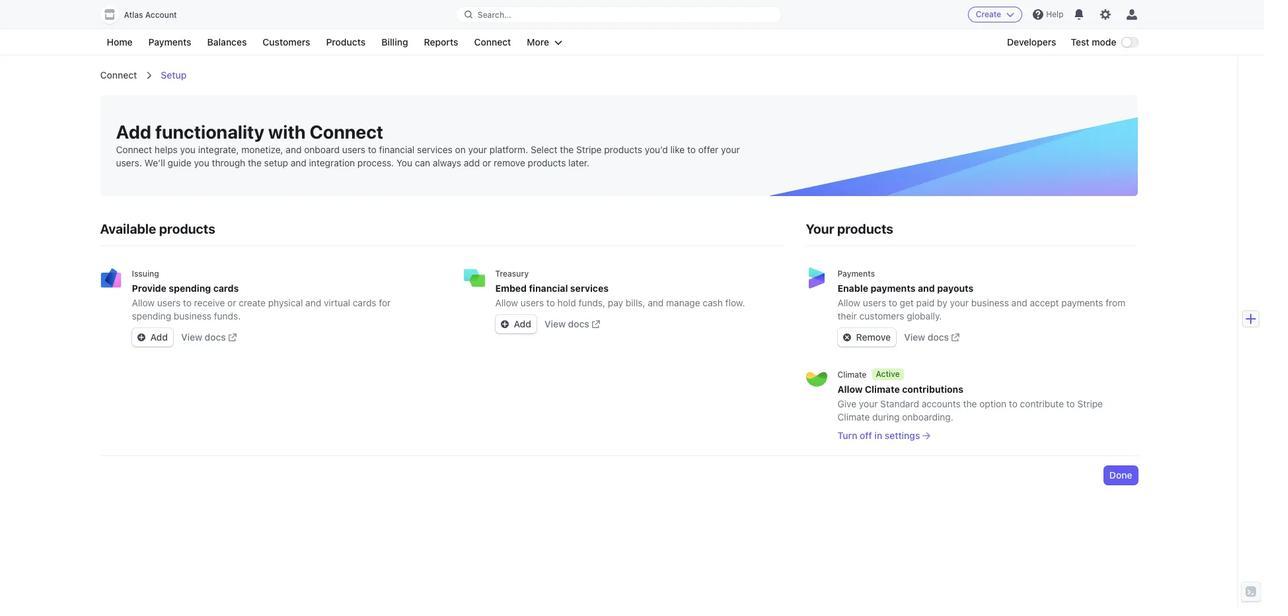Task type: vqa. For each thing, say whether or not it's contained in the screenshot.
Your products
yes



Task type: describe. For each thing, give the bounding box(es) containing it.
1 horizontal spatial docs
[[568, 319, 590, 330]]

add for allow users to receive or create physical and virtual cards for spending business funds.
[[150, 332, 168, 343]]

onboard
[[304, 144, 340, 155]]

payments for payments enable payments and payouts allow users to get paid by your business and accept payments from their customers globally.
[[838, 269, 875, 279]]

select
[[531, 144, 558, 155]]

atlas account button
[[100, 5, 190, 24]]

connect up users.
[[116, 144, 152, 155]]

during
[[873, 412, 900, 423]]

products link
[[320, 34, 372, 50]]

helps
[[155, 144, 178, 155]]

products
[[326, 36, 366, 48]]

services inside add functionality with connect connect helps you integrate, monetize, and onboard users to financial services on your platform. select the stripe products you'd like to offer your users. we'll guide you through the setup and integration process. you can always add or remove products later.
[[417, 144, 453, 155]]

integration
[[309, 157, 355, 169]]

customers
[[263, 36, 310, 48]]

customers link
[[256, 34, 317, 50]]

reports
[[424, 36, 458, 48]]

payouts
[[938, 283, 974, 294]]

add button for allow users to receive or create physical and virtual cards for spending business funds.
[[132, 329, 173, 347]]

remove
[[856, 332, 891, 343]]

and right 'setup'
[[291, 157, 307, 169]]

integrate,
[[198, 144, 239, 155]]

your inside payments enable payments and payouts allow users to get paid by your business and accept payments from their customers globally.
[[950, 297, 969, 309]]

1 vertical spatial payments
[[1062, 297, 1104, 309]]

done link
[[1105, 467, 1138, 485]]

0 vertical spatial cards
[[213, 283, 239, 294]]

connect up onboard
[[310, 121, 384, 143]]

embed
[[495, 283, 527, 294]]

developers
[[1007, 36, 1057, 48]]

allow inside allow climate contributions give your standard accounts the option to contribute to stripe climate during onboarding.
[[838, 384, 863, 395]]

from
[[1106, 297, 1126, 309]]

to right the contribute
[[1067, 399, 1075, 410]]

1 horizontal spatial view docs
[[545, 319, 590, 330]]

and down with
[[286, 144, 302, 155]]

setup
[[264, 157, 288, 169]]

the inside allow climate contributions give your standard accounts the option to contribute to stripe climate during onboarding.
[[964, 399, 977, 410]]

you'd
[[645, 144, 668, 155]]

pay
[[608, 297, 623, 309]]

billing link
[[375, 34, 415, 50]]

financial inside treasury embed financial services allow users to hold funds, pay bills, and manage cash flow.
[[529, 283, 568, 294]]

home link
[[100, 34, 139, 50]]

Search… search field
[[457, 6, 781, 23]]

search…
[[478, 10, 511, 20]]

test
[[1071, 36, 1090, 48]]

allow inside issuing provide spending cards allow users to receive or create physical and virtual cards for spending business funds.
[[132, 297, 155, 309]]

and up paid
[[918, 283, 935, 294]]

offer
[[699, 144, 719, 155]]

add
[[464, 157, 480, 169]]

2 vertical spatial climate
[[838, 412, 870, 423]]

allow climate contributions give your standard accounts the option to contribute to stripe climate during onboarding.
[[838, 384, 1103, 423]]

can
[[415, 157, 430, 169]]

view docs link for available products
[[181, 331, 237, 344]]

products right your
[[838, 221, 894, 237]]

your inside allow climate contributions give your standard accounts the option to contribute to stripe climate during onboarding.
[[859, 399, 878, 410]]

by
[[937, 297, 948, 309]]

treasury
[[495, 269, 529, 279]]

more
[[527, 36, 549, 48]]

hold
[[558, 297, 576, 309]]

products right available
[[159, 221, 215, 237]]

view for your products
[[904, 332, 926, 343]]

you
[[397, 157, 412, 169]]

to right the like
[[687, 144, 696, 155]]

1 horizontal spatial svg image
[[501, 321, 509, 329]]

allow inside payments enable payments and payouts allow users to get paid by your business and accept payments from their customers globally.
[[838, 297, 861, 309]]

contribute
[[1020, 399, 1064, 410]]

add inside add functionality with connect connect helps you integrate, monetize, and onboard users to financial services on your platform. select the stripe products you'd like to offer your users. we'll guide you through the setup and integration process. you can always add or remove products later.
[[116, 121, 151, 143]]

monetize,
[[241, 144, 283, 155]]

with
[[268, 121, 306, 143]]

account
[[145, 10, 177, 20]]

to inside treasury embed financial services allow users to hold funds, pay bills, and manage cash flow.
[[547, 297, 555, 309]]

to inside issuing provide spending cards allow users to receive or create physical and virtual cards for spending business funds.
[[183, 297, 192, 309]]

svg image for your products
[[843, 334, 851, 342]]

their
[[838, 311, 857, 322]]

products left you'd
[[604, 144, 643, 155]]

view docs for your products
[[904, 332, 949, 343]]

connect down search…
[[474, 36, 511, 48]]

Search… text field
[[457, 6, 781, 23]]

reports link
[[417, 34, 465, 50]]

atlas
[[124, 10, 143, 20]]

or inside add functionality with connect connect helps you integrate, monetize, and onboard users to financial services on your platform. select the stripe products you'd like to offer your users. we'll guide you through the setup and integration process. you can always add or remove products later.
[[483, 157, 491, 169]]

we'll
[[144, 157, 165, 169]]

active
[[876, 370, 900, 379]]

guide
[[168, 157, 192, 169]]

process.
[[358, 157, 394, 169]]

globally.
[[907, 311, 942, 322]]

provide
[[132, 283, 167, 294]]

docs for available products
[[205, 332, 226, 343]]

view docs for available products
[[181, 332, 226, 343]]

services inside treasury embed financial services allow users to hold funds, pay bills, and manage cash flow.
[[570, 283, 609, 294]]

to right option
[[1009, 399, 1018, 410]]

customers
[[860, 311, 905, 322]]

physical
[[268, 297, 303, 309]]

0 horizontal spatial the
[[248, 157, 262, 169]]

payments enable payments and payouts allow users to get paid by your business and accept payments from their customers globally.
[[838, 269, 1126, 322]]

to inside payments enable payments and payouts allow users to get paid by your business and accept payments from their customers globally.
[[889, 297, 898, 309]]

platform.
[[490, 144, 528, 155]]

users inside treasury embed financial services allow users to hold funds, pay bills, and manage cash flow.
[[521, 297, 544, 309]]

functionality
[[155, 121, 264, 143]]

your right offer
[[721, 144, 740, 155]]

remove
[[494, 157, 525, 169]]

billing
[[382, 36, 408, 48]]

1 horizontal spatial view
[[545, 319, 566, 330]]

home
[[107, 36, 133, 48]]

setup
[[161, 69, 187, 81]]

funds,
[[579, 297, 606, 309]]

1 vertical spatial spending
[[132, 311, 171, 322]]

docs for your products
[[928, 332, 949, 343]]

later.
[[569, 157, 590, 169]]



Task type: locate. For each thing, give the bounding box(es) containing it.
cash
[[703, 297, 723, 309]]

0 horizontal spatial docs
[[205, 332, 226, 343]]

add functionality with connect connect helps you integrate, monetize, and onboard users to financial services on your platform. select the stripe products you'd like to offer your users. we'll guide you through the setup and integration process. you can always add or remove products later.
[[116, 121, 740, 169]]

settings
[[885, 430, 920, 442]]

test mode
[[1071, 36, 1117, 48]]

virtual
[[324, 297, 350, 309]]

or right the add
[[483, 157, 491, 169]]

2 horizontal spatial docs
[[928, 332, 949, 343]]

help button
[[1028, 4, 1069, 25]]

svg image down their
[[843, 334, 851, 342]]

svg image down embed
[[501, 321, 509, 329]]

allow up give
[[838, 384, 863, 395]]

0 horizontal spatial stripe
[[576, 144, 602, 155]]

payments up enable
[[838, 269, 875, 279]]

the left option
[[964, 399, 977, 410]]

the up later.
[[560, 144, 574, 155]]

1 vertical spatial connect link
[[100, 69, 137, 81]]

like
[[671, 144, 685, 155]]

available
[[100, 221, 156, 237]]

receive
[[194, 297, 225, 309]]

view docs down 'hold'
[[545, 319, 590, 330]]

view for available products
[[181, 332, 202, 343]]

view docs link down 'hold'
[[545, 318, 600, 331]]

atlas account
[[124, 10, 177, 20]]

business inside issuing provide spending cards allow users to receive or create physical and virtual cards for spending business funds.
[[174, 311, 211, 322]]

notifications image
[[1075, 9, 1085, 20]]

0 vertical spatial connect link
[[468, 34, 518, 50]]

in
[[875, 430, 883, 442]]

business
[[972, 297, 1009, 309], [174, 311, 211, 322]]

1 vertical spatial or
[[227, 297, 236, 309]]

0 horizontal spatial business
[[174, 311, 211, 322]]

users inside add functionality with connect connect helps you integrate, monetize, and onboard users to financial services on your platform. select the stripe products you'd like to offer your users. we'll guide you through the setup and integration process. you can always add or remove products later.
[[342, 144, 366, 155]]

0 vertical spatial climate
[[838, 370, 867, 380]]

users inside issuing provide spending cards allow users to receive or create physical and virtual cards for spending business funds.
[[157, 297, 181, 309]]

1 vertical spatial you
[[194, 157, 209, 169]]

0 horizontal spatial cards
[[213, 283, 239, 294]]

view docs down funds.
[[181, 332, 226, 343]]

financial up you at the left of the page
[[379, 144, 415, 155]]

docs
[[568, 319, 590, 330], [205, 332, 226, 343], [928, 332, 949, 343]]

view down 'hold'
[[545, 319, 566, 330]]

1 horizontal spatial connect link
[[468, 34, 518, 50]]

payments
[[148, 36, 191, 48], [838, 269, 875, 279]]

create
[[239, 297, 266, 309]]

1 horizontal spatial stripe
[[1078, 399, 1103, 410]]

and left the virtual
[[306, 297, 321, 309]]

connect
[[474, 36, 511, 48], [100, 69, 137, 81], [310, 121, 384, 143], [116, 144, 152, 155]]

1 horizontal spatial the
[[560, 144, 574, 155]]

stripe inside allow climate contributions give your standard accounts the option to contribute to stripe climate during onboarding.
[[1078, 399, 1103, 410]]

your right give
[[859, 399, 878, 410]]

developers link
[[1001, 34, 1063, 50]]

view docs
[[545, 319, 590, 330], [181, 332, 226, 343], [904, 332, 949, 343]]

2 horizontal spatial view docs link
[[904, 331, 960, 344]]

0 vertical spatial business
[[972, 297, 1009, 309]]

accept
[[1030, 297, 1059, 309]]

spending
[[169, 283, 211, 294], [132, 311, 171, 322]]

users up integration
[[342, 144, 366, 155]]

view
[[545, 319, 566, 330], [181, 332, 202, 343], [904, 332, 926, 343]]

turn off in settings
[[838, 430, 920, 442]]

users.
[[116, 157, 142, 169]]

1 vertical spatial financial
[[529, 283, 568, 294]]

off
[[860, 430, 872, 442]]

1 horizontal spatial view docs link
[[545, 318, 600, 331]]

view down receive
[[181, 332, 202, 343]]

0 horizontal spatial svg image
[[137, 334, 145, 342]]

allow down embed
[[495, 297, 518, 309]]

and inside issuing provide spending cards allow users to receive or create physical and virtual cards for spending business funds.
[[306, 297, 321, 309]]

2 horizontal spatial the
[[964, 399, 977, 410]]

0 vertical spatial financial
[[379, 144, 415, 155]]

2 horizontal spatial view docs
[[904, 332, 949, 343]]

0 horizontal spatial payments
[[871, 283, 916, 294]]

connect down home link
[[100, 69, 137, 81]]

bills,
[[626, 297, 646, 309]]

0 vertical spatial payments
[[148, 36, 191, 48]]

and inside treasury embed financial services allow users to hold funds, pay bills, and manage cash flow.
[[648, 297, 664, 309]]

to
[[368, 144, 377, 155], [687, 144, 696, 155], [183, 297, 192, 309], [547, 297, 555, 309], [889, 297, 898, 309], [1009, 399, 1018, 410], [1067, 399, 1075, 410]]

cards left for
[[353, 297, 377, 309]]

0 vertical spatial or
[[483, 157, 491, 169]]

0 vertical spatial services
[[417, 144, 453, 155]]

through
[[212, 157, 245, 169]]

payments link
[[142, 34, 198, 50]]

services up always
[[417, 144, 453, 155]]

1 vertical spatial services
[[570, 283, 609, 294]]

payments up get
[[871, 283, 916, 294]]

view down the globally.
[[904, 332, 926, 343]]

available products
[[100, 221, 215, 237]]

1 horizontal spatial cards
[[353, 297, 377, 309]]

1 horizontal spatial services
[[570, 283, 609, 294]]

the down the monetize,
[[248, 157, 262, 169]]

services up the funds,
[[570, 283, 609, 294]]

or inside issuing provide spending cards allow users to receive or create physical and virtual cards for spending business funds.
[[227, 297, 236, 309]]

add button
[[495, 315, 537, 334], [132, 329, 173, 347]]

stripe
[[576, 144, 602, 155], [1078, 399, 1103, 410]]

financial
[[379, 144, 415, 155], [529, 283, 568, 294]]

users down provide
[[157, 297, 181, 309]]

or up funds.
[[227, 297, 236, 309]]

climate
[[838, 370, 867, 380], [865, 384, 900, 395], [838, 412, 870, 423]]

option
[[980, 399, 1007, 410]]

docs down 'hold'
[[568, 319, 590, 330]]

the
[[560, 144, 574, 155], [248, 157, 262, 169], [964, 399, 977, 410]]

1 horizontal spatial add button
[[495, 315, 537, 334]]

0 horizontal spatial or
[[227, 297, 236, 309]]

1 vertical spatial stripe
[[1078, 399, 1103, 410]]

view docs link down the globally.
[[904, 331, 960, 344]]

help
[[1047, 9, 1064, 19]]

remove button
[[838, 329, 897, 347]]

turn off in settings link
[[838, 430, 931, 443]]

your up the add
[[468, 144, 487, 155]]

payments left from
[[1062, 297, 1104, 309]]

0 vertical spatial add
[[116, 121, 151, 143]]

services
[[417, 144, 453, 155], [570, 283, 609, 294]]

svg image inside remove button
[[843, 334, 851, 342]]

allow
[[132, 297, 155, 309], [495, 297, 518, 309], [838, 297, 861, 309], [838, 384, 863, 395]]

give
[[838, 399, 857, 410]]

financial inside add functionality with connect connect helps you integrate, monetize, and onboard users to financial services on your platform. select the stripe products you'd like to offer your users. we'll guide you through the setup and integration process. you can always add or remove products later.
[[379, 144, 415, 155]]

1 vertical spatial climate
[[865, 384, 900, 395]]

business inside payments enable payments and payouts allow users to get paid by your business and accept payments from their customers globally.
[[972, 297, 1009, 309]]

or
[[483, 157, 491, 169], [227, 297, 236, 309]]

accounts
[[922, 399, 961, 410]]

your down payouts
[[950, 297, 969, 309]]

0 horizontal spatial add button
[[132, 329, 173, 347]]

contributions
[[903, 384, 964, 395]]

1 vertical spatial cards
[[353, 297, 377, 309]]

cards up receive
[[213, 283, 239, 294]]

business down receive
[[174, 311, 211, 322]]

0 horizontal spatial connect link
[[100, 69, 137, 81]]

and
[[286, 144, 302, 155], [291, 157, 307, 169], [918, 283, 935, 294], [306, 297, 321, 309], [648, 297, 664, 309], [1012, 297, 1028, 309]]

onboarding.
[[903, 412, 954, 423]]

0 vertical spatial payments
[[871, 283, 916, 294]]

0 vertical spatial you
[[180, 144, 196, 155]]

view docs link down funds.
[[181, 331, 237, 344]]

you
[[180, 144, 196, 155], [194, 157, 209, 169]]

climate down give
[[838, 412, 870, 423]]

add up users.
[[116, 121, 151, 143]]

allow down provide
[[132, 297, 155, 309]]

your
[[468, 144, 487, 155], [721, 144, 740, 155], [950, 297, 969, 309], [859, 399, 878, 410]]

your
[[806, 221, 835, 237]]

issuing
[[132, 269, 159, 279]]

stripe right the contribute
[[1078, 399, 1103, 410]]

2 vertical spatial the
[[964, 399, 977, 410]]

1 vertical spatial add
[[514, 319, 531, 330]]

2 horizontal spatial view
[[904, 332, 926, 343]]

1 horizontal spatial payments
[[838, 269, 875, 279]]

climate up give
[[838, 370, 867, 380]]

0 horizontal spatial payments
[[148, 36, 191, 48]]

done
[[1110, 470, 1133, 481]]

climate down active
[[865, 384, 900, 395]]

docs down funds.
[[205, 332, 226, 343]]

svg image down provide
[[137, 334, 145, 342]]

0 vertical spatial spending
[[169, 283, 211, 294]]

connect link
[[468, 34, 518, 50], [100, 69, 137, 81]]

0 vertical spatial the
[[560, 144, 574, 155]]

create
[[976, 9, 1002, 19]]

add down embed
[[514, 319, 531, 330]]

1 horizontal spatial payments
[[1062, 297, 1104, 309]]

1 horizontal spatial business
[[972, 297, 1009, 309]]

mode
[[1092, 36, 1117, 48]]

1 vertical spatial the
[[248, 157, 262, 169]]

always
[[433, 157, 461, 169]]

1 horizontal spatial financial
[[529, 283, 568, 294]]

your products
[[806, 221, 894, 237]]

add down provide
[[150, 332, 168, 343]]

allow up their
[[838, 297, 861, 309]]

manage
[[666, 297, 700, 309]]

users inside payments enable payments and payouts allow users to get paid by your business and accept payments from their customers globally.
[[863, 297, 887, 309]]

0 horizontal spatial view
[[181, 332, 202, 343]]

more button
[[520, 34, 569, 50]]

payments for payments
[[148, 36, 191, 48]]

users down embed
[[521, 297, 544, 309]]

users up 'customers' at the right bottom of page
[[863, 297, 887, 309]]

balances
[[207, 36, 247, 48]]

on
[[455, 144, 466, 155]]

payments inside payments enable payments and payouts allow users to get paid by your business and accept payments from their customers globally.
[[838, 269, 875, 279]]

0 vertical spatial stripe
[[576, 144, 602, 155]]

paid
[[917, 297, 935, 309]]

enable
[[838, 283, 869, 294]]

spending up receive
[[169, 283, 211, 294]]

to left get
[[889, 297, 898, 309]]

cards
[[213, 283, 239, 294], [353, 297, 377, 309]]

create button
[[968, 7, 1023, 22]]

0 horizontal spatial financial
[[379, 144, 415, 155]]

add button down provide
[[132, 329, 173, 347]]

and right "bills,"
[[648, 297, 664, 309]]

add button down embed
[[495, 315, 537, 334]]

you up guide
[[180, 144, 196, 155]]

docs down the globally.
[[928, 332, 949, 343]]

view docs down the globally.
[[904, 332, 949, 343]]

2 horizontal spatial svg image
[[843, 334, 851, 342]]

products down select
[[528, 157, 566, 169]]

view docs link for your products
[[904, 331, 960, 344]]

1 vertical spatial business
[[174, 311, 211, 322]]

stripe up later.
[[576, 144, 602, 155]]

allow inside treasury embed financial services allow users to hold funds, pay bills, and manage cash flow.
[[495, 297, 518, 309]]

business down payouts
[[972, 297, 1009, 309]]

1 horizontal spatial or
[[483, 157, 491, 169]]

0 horizontal spatial view docs link
[[181, 331, 237, 344]]

get
[[900, 297, 914, 309]]

0 horizontal spatial services
[[417, 144, 453, 155]]

to left 'hold'
[[547, 297, 555, 309]]

turn
[[838, 430, 858, 442]]

for
[[379, 297, 391, 309]]

and left accept
[[1012, 297, 1028, 309]]

connect link down home link
[[100, 69, 137, 81]]

flow.
[[726, 297, 745, 309]]

add button for allow users to hold funds, pay bills, and manage cash flow.
[[495, 315, 537, 334]]

stripe inside add functionality with connect connect helps you integrate, monetize, and onboard users to financial services on your platform. select the stripe products you'd like to offer your users. we'll guide you through the setup and integration process. you can always add or remove products later.
[[576, 144, 602, 155]]

svg image
[[501, 321, 509, 329], [137, 334, 145, 342], [843, 334, 851, 342]]

connect link down search…
[[468, 34, 518, 50]]

view docs link
[[545, 318, 600, 331], [181, 331, 237, 344], [904, 331, 960, 344]]

0 horizontal spatial view docs
[[181, 332, 226, 343]]

standard
[[881, 399, 919, 410]]

to up process.
[[368, 144, 377, 155]]

1 vertical spatial payments
[[838, 269, 875, 279]]

to left receive
[[183, 297, 192, 309]]

you down the integrate,
[[194, 157, 209, 169]]

spending down provide
[[132, 311, 171, 322]]

payments down account
[[148, 36, 191, 48]]

issuing provide spending cards allow users to receive or create physical and virtual cards for spending business funds.
[[132, 269, 391, 322]]

financial up 'hold'
[[529, 283, 568, 294]]

add for allow users to hold funds, pay bills, and manage cash flow.
[[514, 319, 531, 330]]

svg image for available products
[[137, 334, 145, 342]]

2 vertical spatial add
[[150, 332, 168, 343]]

add
[[116, 121, 151, 143], [514, 319, 531, 330], [150, 332, 168, 343]]



